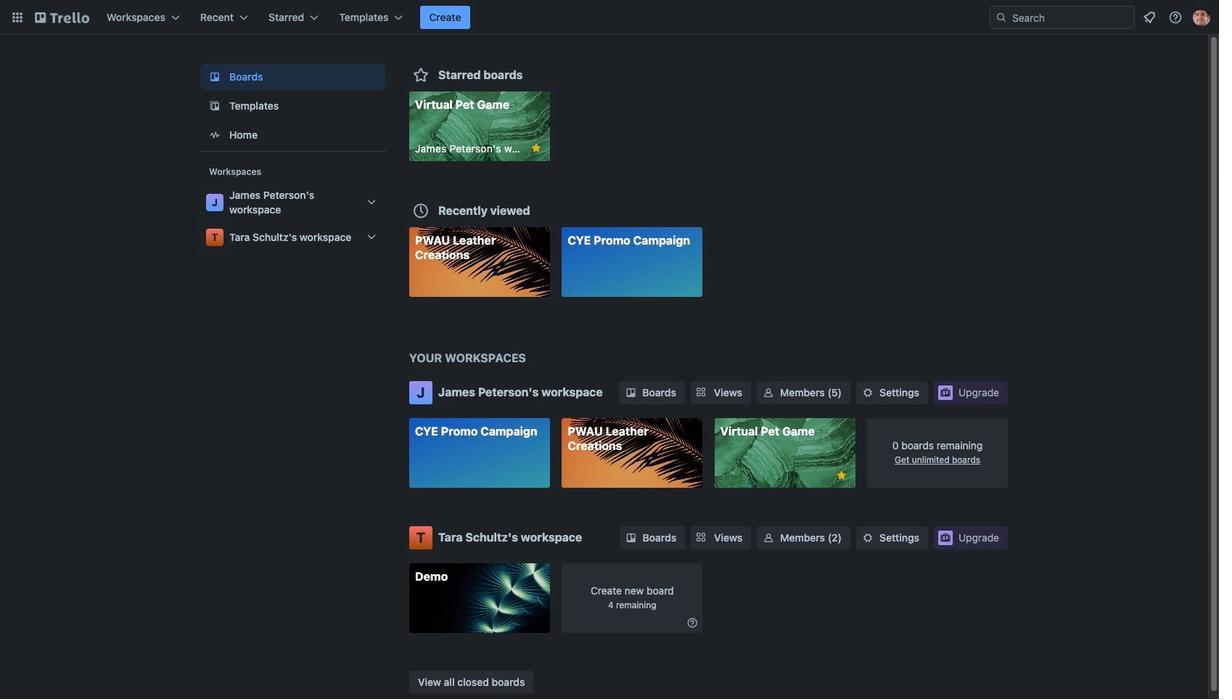 Task type: locate. For each thing, give the bounding box(es) containing it.
sm image
[[624, 386, 639, 400], [762, 386, 776, 400], [762, 530, 776, 545], [686, 615, 700, 630]]

click to unstar this board. it will be removed from your starred list. image
[[530, 142, 543, 155]]

sm image
[[861, 386, 876, 400], [624, 530, 639, 545], [861, 530, 876, 545]]

search image
[[996, 12, 1008, 23]]

board image
[[206, 68, 224, 86]]

james peterson (jamespeterson93) image
[[1194, 9, 1211, 26]]

0 notifications image
[[1141, 9, 1159, 26]]

open information menu image
[[1169, 10, 1184, 25]]

back to home image
[[35, 6, 89, 29]]

home image
[[206, 126, 224, 144]]



Task type: describe. For each thing, give the bounding box(es) containing it.
primary element
[[0, 0, 1220, 35]]

Search field
[[990, 6, 1136, 29]]

template board image
[[206, 97, 224, 115]]



Task type: vqa. For each thing, say whether or not it's contained in the screenshot.
the "Click to unstar this board. It will be removed from your starred list." image
yes



